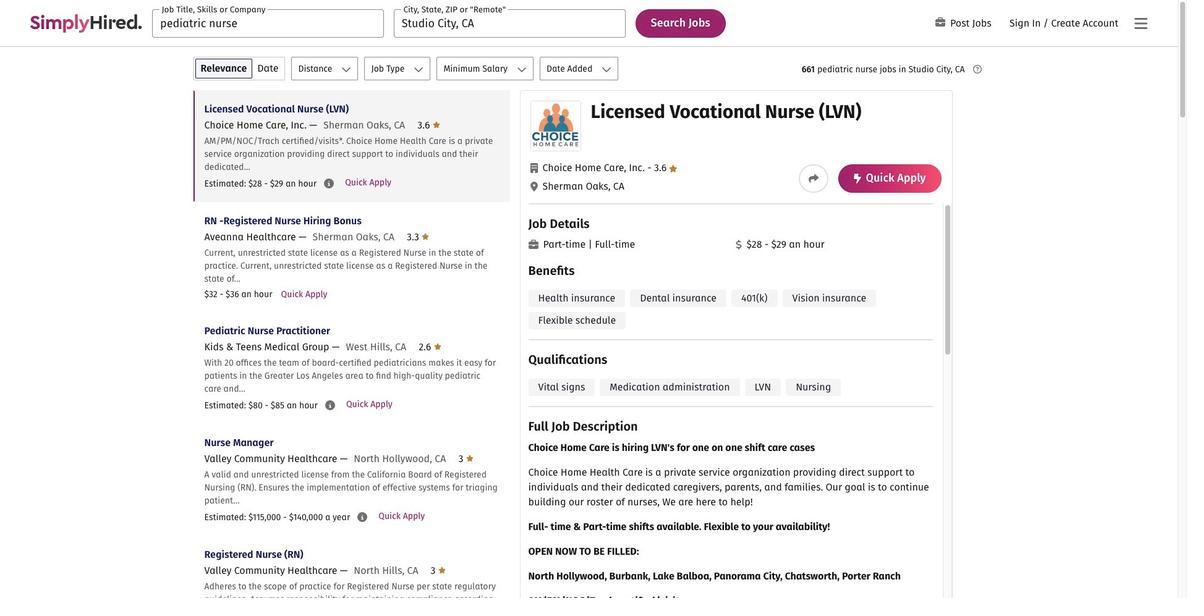 Task type: describe. For each thing, give the bounding box(es) containing it.
star image for 2.6 out of 5 stars element
[[434, 342, 441, 352]]

star image for topmost 3.6 out of 5 stars 'element'
[[433, 120, 440, 130]]

star image
[[438, 566, 446, 576]]

job salary disclaimer image
[[324, 179, 334, 189]]

location dot image
[[530, 182, 538, 192]]

3.3 out of 5 stars element
[[407, 231, 429, 243]]

3.6 out of 5 stars element inside the licensed vocational nurse (lvn) "element"
[[645, 162, 678, 174]]

dollar sign image
[[736, 240, 742, 250]]

0 vertical spatial 3.6 out of 5 stars element
[[418, 119, 440, 131]]

main menu image
[[1134, 16, 1147, 31]]

2.6 out of 5 stars element
[[419, 341, 441, 353]]



Task type: vqa. For each thing, say whether or not it's contained in the screenshot.
FIELD
yes



Task type: locate. For each thing, give the bounding box(es) containing it.
job salary disclaimer image for 2.6 out of 5 stars element
[[325, 401, 335, 411]]

star image for the 3.3 out of 5 stars element
[[422, 232, 429, 242]]

0 vertical spatial 3 out of 5 stars element
[[458, 453, 473, 465]]

3.6 out of 5 stars element
[[418, 119, 440, 131], [645, 162, 678, 174]]

bolt lightning image
[[854, 174, 861, 184]]

1 vertical spatial job salary disclaimer image
[[358, 513, 367, 523]]

job salary disclaimer image for the top 3 out of 5 stars element
[[358, 513, 367, 523]]

1 horizontal spatial 3.6 out of 5 stars element
[[645, 162, 678, 174]]

star image for 3.6 out of 5 stars 'element' inside the the licensed vocational nurse (lvn) "element"
[[669, 165, 678, 173]]

briefcase image
[[936, 17, 945, 27], [528, 240, 538, 250]]

0 horizontal spatial 3 out of 5 stars element
[[431, 565, 446, 577]]

None text field
[[152, 9, 384, 37], [394, 9, 626, 37], [152, 9, 384, 37], [394, 9, 626, 37]]

licensed vocational nurse (lvn) element
[[520, 90, 953, 599]]

0 horizontal spatial briefcase image
[[528, 240, 538, 250]]

1 horizontal spatial briefcase image
[[936, 17, 945, 27]]

1 vertical spatial briefcase image
[[528, 240, 538, 250]]

1 vertical spatial 3 out of 5 stars element
[[431, 565, 446, 577]]

0 horizontal spatial 3.6 out of 5 stars element
[[418, 119, 440, 131]]

share this job image
[[809, 174, 818, 184]]

company logo for choice home care, inc. image
[[531, 101, 580, 151]]

building image
[[530, 163, 538, 173]]

None field
[[152, 9, 384, 37], [394, 9, 626, 37], [152, 9, 384, 37], [394, 9, 626, 37]]

simplyhired logo image
[[30, 14, 142, 32]]

0 vertical spatial job salary disclaimer image
[[325, 401, 335, 411]]

1 horizontal spatial 3 out of 5 stars element
[[458, 453, 473, 465]]

3 out of 5 stars element
[[458, 453, 473, 465], [431, 565, 446, 577]]

list
[[193, 90, 510, 599]]

0 horizontal spatial job salary disclaimer image
[[325, 401, 335, 411]]

0 vertical spatial briefcase image
[[936, 17, 945, 27]]

star image
[[433, 120, 440, 130], [669, 165, 678, 173], [422, 232, 429, 242], [434, 342, 441, 352], [466, 454, 473, 464]]

1 vertical spatial 3.6 out of 5 stars element
[[645, 162, 678, 174]]

1 horizontal spatial job salary disclaimer image
[[358, 513, 367, 523]]

sponsored jobs disclaimer image
[[973, 65, 982, 74]]

job salary disclaimer image
[[325, 401, 335, 411], [358, 513, 367, 523]]



